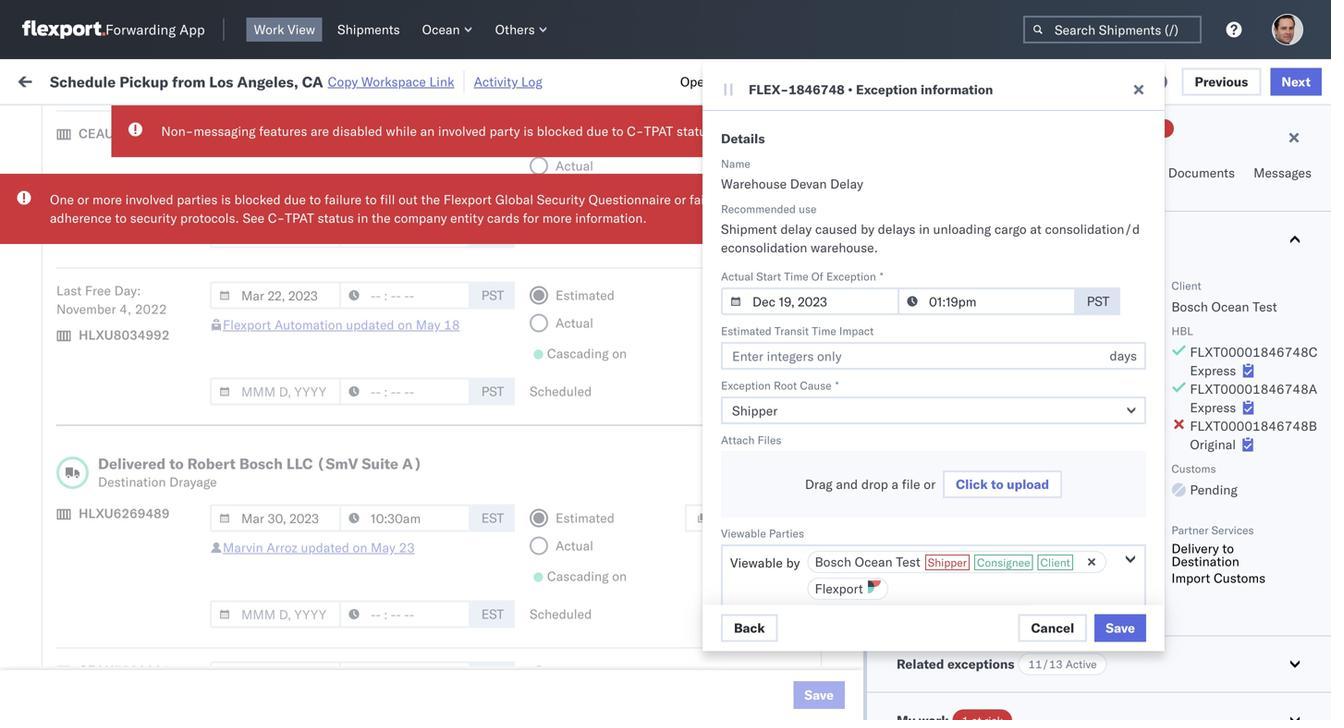 Task type: locate. For each thing, give the bounding box(es) containing it.
1 horizontal spatial consignee
[[892, 592, 954, 609]]

demo
[[738, 592, 772, 609]]

due
[[834, 73, 858, 89]]

schedule delivery appointment button for 11:59 pm pdt, nov 4, 2022
[[43, 306, 227, 326]]

devan
[[791, 176, 827, 192]]

11:59 for schedule pickup from los angeles, ca 'button' associated with msdu7304509
[[298, 592, 334, 609]]

1 cascading from the top
[[547, 188, 609, 204]]

cascading for pst
[[547, 345, 609, 362]]

customs down services
[[1214, 570, 1266, 586]]

clearance down hlxu8034992
[[143, 379, 203, 395]]

3 mmm d, yyyy text field from the top
[[210, 378, 341, 406]]

to inside partner services delivery to destination import customs dangerous goods
[[1223, 541, 1235, 557]]

lhuu7894563, for 11:59 pm pst, dec 13, 2022
[[1140, 470, 1235, 486]]

to left fill
[[365, 191, 377, 208]]

ocean fcl for 'confirm pickup from los angeles, ca' button
[[566, 511, 631, 527]]

is up protocols.
[[221, 191, 231, 208]]

Shipper text field
[[721, 397, 1147, 425]]

schedule pickup from los angeles, ca link down last free day: november 4, 2022
[[43, 337, 263, 374]]

save
[[1107, 620, 1136, 636], [805, 687, 834, 703]]

may for 23
[[371, 540, 396, 556]]

2 failure from the left
[[690, 191, 727, 208]]

angeles, for schedule pickup from los angeles, ca link for lhuu7894563, uetu5238478
[[198, 419, 249, 436]]

620 at risk
[[360, 72, 424, 88]]

customs inside partner services delivery to destination import customs dangerous goods
[[1214, 570, 1266, 586]]

10 ocean fcl from the top
[[566, 633, 631, 649]]

0 vertical spatial save button
[[1095, 614, 1147, 642]]

1 horizontal spatial destination
[[1172, 554, 1240, 570]]

1 vertical spatial est
[[482, 606, 504, 623]]

for right available
[[1143, 324, 1156, 338]]

1 vertical spatial jan
[[384, 633, 405, 649]]

operator: omkar savant
[[681, 73, 824, 89]]

1 horizontal spatial save button
[[1095, 614, 1147, 642]]

schedule delivery appointment link up hlxu8034992
[[43, 306, 227, 324]]

0 horizontal spatial import
[[156, 72, 198, 88]]

MMM D, YYYY text field
[[210, 124, 341, 152], [210, 282, 341, 309], [210, 378, 341, 406], [210, 505, 341, 532], [210, 601, 341, 629], [210, 662, 341, 690]]

express down test123456 button
[[916, 498, 962, 514]]

11:00
[[298, 389, 334, 405]]

schedule for schedule delivery appointment button associated with 11:59 pm pdt, nov 4, 2022
[[43, 307, 97, 323]]

dec for 24,
[[385, 552, 409, 568]]

1 schedule delivery appointment link from the top
[[43, 224, 227, 243]]

2 maeu94084 from the top
[[1260, 674, 1332, 690]]

mode inside button
[[566, 151, 595, 165]]

schedule for schedule pickup from los angeles, ca 'button' for ceau7522281, hlxu6269489,
[[43, 257, 97, 273]]

11:59 pm pdt, nov 4, 2022 up flexport automation updated on may 18 button
[[298, 267, 468, 283]]

los down protocols.
[[174, 257, 195, 273]]

schedule delivery appointment link
[[43, 224, 227, 243], [43, 306, 227, 324], [43, 469, 227, 487], [43, 631, 227, 650]]

1 account from the top
[[902, 633, 950, 649]]

5 mmm d, yyyy text field from the top
[[210, 601, 341, 629]]

schedule pickup from los angeles, ca up the delivered
[[43, 419, 249, 454]]

0 horizontal spatial at
[[387, 72, 399, 88]]

from for msdu7304509's schedule pickup from los angeles, ca link
[[144, 582, 171, 598]]

1846748 up documents available for broker
[[1061, 308, 1117, 324]]

1 vertical spatial scheduled
[[530, 383, 592, 400]]

flex-1889466 for 6:00 am pst, dec 24, 2022
[[1021, 552, 1117, 568]]

1 horizontal spatial by
[[861, 221, 875, 237]]

1 vertical spatial upload
[[43, 379, 85, 395]]

1 vertical spatial ceau7522281
[[79, 663, 170, 679]]

from down the delivered
[[136, 501, 164, 517]]

c- inside one or more involved parties is blocked due to failure to fill out the flexport global security questionnaire or failure to demonstrate adherence to security protocols. see c-tpat status in the company entity cards for more information.
[[268, 210, 285, 226]]

ca for schedule pickup from los angeles, ca 'button' for ceau7522281, hlxu6269489,
[[43, 275, 60, 291]]

0 vertical spatial pending
[[1053, 359, 1101, 375]]

schedule delivery appointment button up hlxu8034992
[[43, 306, 227, 326]]

or
[[77, 191, 89, 208], [675, 191, 687, 208], [924, 476, 936, 493]]

vandelay for vandelay west
[[807, 185, 860, 202]]

0 vertical spatial mode
[[566, 151, 595, 165]]

1 horizontal spatial shipment
[[897, 231, 957, 247]]

2 schedule delivery appointment button from the top
[[43, 306, 227, 326]]

marvin
[[223, 540, 263, 556]]

or up adherence
[[77, 191, 89, 208]]

0 horizontal spatial vandelay
[[686, 185, 740, 202]]

pdt, up the "flexport automation updated on may 18" on the left top
[[361, 267, 390, 283]]

flexport inside wants flexport in-bond transit no
[[932, 524, 973, 537]]

client inside "button"
[[686, 151, 716, 165]]

1 vandelay from the left
[[686, 185, 740, 202]]

confirm inside confirm pickup from los angeles, ca
[[43, 501, 90, 517]]

0 horizontal spatial *
[[836, 379, 839, 393]]

netherlands
[[43, 682, 115, 698]]

1 horizontal spatial import
[[1172, 570, 1211, 586]]

0 vertical spatial involved
[[438, 123, 487, 139]]

1 vertical spatial nyku9743990
[[1238, 673, 1329, 690]]

1 vertical spatial work
[[201, 72, 233, 88]]

1893174
[[1061, 592, 1117, 609]]

1 vertical spatial by
[[787, 555, 801, 571]]

0 vertical spatial exception
[[856, 81, 918, 98]]

partner services delivery to destination import customs dangerous goods
[[897, 524, 1266, 607]]

import up msdu7304509
[[1172, 570, 1211, 586]]

in inside one or more involved parties is blocked due to failure to fill out the flexport global security questionnaire or failure to demonstrate adherence to security protocols. see c-tpat status in the company entity cards for more information.
[[358, 210, 368, 226]]

1 horizontal spatial mmm d, yyyy text field
[[721, 288, 900, 315]]

2 -- : -- -- text field from the top
[[339, 282, 471, 309]]

2022 for 'confirm pickup from los angeles, ca' button
[[435, 511, 467, 527]]

1 vertical spatial more
[[543, 210, 572, 226]]

hbl
[[1172, 324, 1194, 338]]

1 vertical spatial pending
[[1191, 482, 1238, 498]]

flexport automation updated on may 18
[[223, 317, 460, 333]]

pst up snooze
[[482, 130, 504, 146]]

23, for jan
[[408, 633, 428, 649]]

1 schedule pickup from los angeles, ca from the top
[[43, 257, 249, 291]]

ceau7522281, hlxu6269489, up the flxt00001846748a
[[1140, 348, 1332, 364]]

2 cascading from the top
[[547, 345, 609, 362]]

2 ceau7522281, hlxu6269489, from the top
[[1140, 266, 1332, 283]]

schedule pickup from los angeles, ca button up drayage
[[43, 419, 263, 457]]

lhuu7894563,
[[1140, 429, 1235, 445], [1140, 470, 1235, 486], [1140, 511, 1235, 527], [1140, 551, 1235, 567]]

0 vertical spatial destination
[[98, 474, 166, 490]]

1 1889466 from the top
[[1061, 430, 1117, 446]]

status.
[[677, 123, 717, 139]]

flex-1846748 button
[[992, 222, 1121, 247], [992, 222, 1121, 247], [992, 262, 1121, 288], [992, 262, 1121, 288], [992, 303, 1121, 329], [992, 303, 1121, 329], [992, 344, 1121, 370], [992, 344, 1121, 370], [992, 384, 1121, 410], [992, 384, 1121, 410]]

1 vertical spatial am
[[329, 552, 350, 568]]

schedule for 2nd schedule pickup from los angeles, ca 'button'
[[43, 338, 97, 354]]

0 vertical spatial cascading
[[547, 188, 609, 204]]

:
[[132, 115, 136, 129], [426, 115, 429, 129]]

0 vertical spatial no
[[434, 115, 449, 129]]

1 flex-2130387 from the top
[[1021, 633, 1117, 649]]

0 vertical spatial confirm
[[43, 501, 90, 517]]

2 flex-1889466 from the top
[[1021, 470, 1117, 487]]

4 flex-1889466 from the top
[[1021, 552, 1117, 568]]

hlxu8034992
[[79, 327, 170, 343]]

scheduled for est
[[530, 606, 592, 623]]

2 vertical spatial for
[[1143, 324, 1156, 338]]

11:59 pm pdt, nov 4, 2022 for schedule pickup from los angeles, ca
[[298, 267, 468, 283]]

1 confirm from the top
[[43, 501, 90, 517]]

2 upload from the top
[[43, 379, 85, 395]]

0 horizontal spatial destination
[[98, 474, 166, 490]]

container numbers
[[1140, 144, 1189, 173]]

pst, down 11:59 pm pst, jan 12, 2023 at the bottom left of page
[[353, 633, 381, 649]]

12:00 am pdt, sep 26, 2022
[[298, 185, 476, 202]]

schedule pickup from los angeles, ca button for ceau7522281, hlxu6269489,
[[43, 256, 263, 295]]

lhuu7894563, uetu5238478 for 11:59 pm pst, dec 13, 2022
[[1140, 470, 1328, 486]]

0 vertical spatial dec
[[392, 470, 416, 487]]

schedule delivery appointment button
[[43, 224, 227, 245], [43, 306, 227, 326], [43, 469, 227, 489], [43, 631, 227, 652]]

import work button
[[156, 72, 233, 88]]

schedule for schedule pickup from los angeles, ca 'button' corresponding to lhuu7894563, uetu5238478
[[43, 419, 97, 436]]

3 1889466 from the top
[[1061, 511, 1117, 527]]

schedule for schedule pickup from los angeles, ca 'button' associated with msdu7304509
[[43, 582, 97, 598]]

1 vertical spatial tpat
[[285, 210, 314, 226]]

am right 6:00
[[329, 552, 350, 568]]

global
[[496, 191, 534, 208]]

from for schedule pickup from los angeles, ca link for lhuu7894563, uetu5238478
[[144, 419, 171, 436]]

pst right 8,
[[482, 383, 504, 400]]

pst, right the (smv
[[361, 470, 389, 487]]

0 horizontal spatial may
[[371, 540, 396, 556]]

0 horizontal spatial time
[[785, 270, 809, 284]]

angeles, inside confirm pickup from los angeles, ca
[[191, 501, 242, 517]]

3 11:59 pm pdt, nov 4, 2022 from the top
[[298, 308, 468, 324]]

schedule pickup from los angeles, ca copy workspace link
[[50, 72, 455, 91]]

others button
[[488, 18, 556, 42]]

0 horizontal spatial shipment
[[721, 221, 778, 237]]

4,
[[888, 73, 900, 89], [420, 226, 432, 242], [420, 267, 432, 283], [119, 301, 132, 317], [420, 308, 432, 324]]

0 vertical spatial blocked
[[537, 123, 584, 139]]

upload customs clearance documents down workitem button
[[43, 175, 203, 210]]

documents inside documents available for broker
[[1035, 324, 1092, 338]]

23,
[[411, 511, 432, 527], [408, 633, 428, 649]]

los for 2nd schedule pickup from los angeles, ca 'button'
[[174, 338, 195, 354]]

shipment up priority
[[897, 231, 957, 247]]

4 lhuu7894563, uetu5238478 from the top
[[1140, 551, 1328, 567]]

schedule delivery appointment up hlxu6269489
[[43, 469, 227, 486]]

angeles, for schedule pickup from los angeles, ca link corresponding to ceau7522281, hlxu6269489,
[[198, 257, 249, 273]]

ceau7522281, hlxu6269489, for upload customs clearance documents
[[1140, 388, 1332, 405]]

back button
[[721, 614, 778, 642]]

schedule pickup from los angeles, ca link for lhuu7894563, uetu5238478
[[43, 419, 263, 456]]

marvin arroz updated on may 23
[[223, 540, 415, 556]]

schedule pickup from los angeles, ca down confirm delivery button
[[43, 582, 249, 617]]

clearance
[[143, 175, 203, 191], [143, 379, 203, 395]]

no inside wants flexport in-bond transit no
[[897, 558, 914, 574]]

0 vertical spatial 11:59 pm pdt, nov 4, 2022
[[298, 226, 468, 242]]

november
[[56, 301, 116, 317]]

to
[[612, 123, 624, 139], [310, 191, 321, 208], [365, 191, 377, 208], [731, 191, 742, 208], [115, 210, 127, 226], [169, 455, 184, 473], [992, 476, 1004, 493], [1223, 541, 1235, 557]]

1 vertical spatial 11:59 pm pdt, nov 4, 2022
[[298, 267, 468, 283]]

0 vertical spatial gvcu5265864, nyku9743990
[[1140, 633, 1329, 649]]

am for pdt,
[[337, 185, 358, 202]]

confirm inside "confirm delivery" link
[[43, 551, 90, 567]]

1 vertical spatial *
[[836, 379, 839, 393]]

dec up the 23
[[384, 511, 408, 527]]

11:59 pm pdt, nov 4, 2022 down fill
[[298, 226, 468, 242]]

confirm up the confirm delivery
[[43, 501, 90, 517]]

test inside client bosch ocean test
[[1254, 299, 1278, 315]]

flex-1893174 button
[[992, 588, 1121, 614], [992, 588, 1121, 614]]

integration test account - karl lagerfeld up related
[[807, 633, 1047, 649]]

3 lhuu7894563, from the top
[[1140, 511, 1235, 527]]

4 schedule delivery appointment from the top
[[43, 632, 227, 648]]

schedule pickup from los angeles, ca link down security
[[43, 256, 263, 293]]

from for confirm pickup from los angeles, ca link
[[136, 501, 164, 517]]

jan for 12,
[[392, 592, 413, 609]]

may left 18
[[416, 317, 441, 333]]

schedule for schedule delivery appointment button associated with 8:30 pm pst, jan 23, 2023
[[43, 632, 97, 648]]

1 vertical spatial express
[[1191, 400, 1237, 416]]

0 vertical spatial cascading on
[[547, 188, 627, 204]]

ceau7522281, hlxu6269489, up flxt00001846748c
[[1140, 307, 1332, 323]]

0 vertical spatial client
[[686, 151, 716, 165]]

bosch inside delivered to robert bosch llc (smv suite a) destination drayage
[[239, 455, 283, 473]]

0 vertical spatial lagerfeld
[[992, 633, 1047, 649]]

1 uetu5238478 from the top
[[1238, 429, 1328, 445]]

next
[[1282, 73, 1312, 89]]

0 vertical spatial due
[[587, 123, 609, 139]]

0 vertical spatial upload customs clearance documents button
[[43, 174, 263, 213]]

2 lhuu7894563, from the top
[[1140, 470, 1235, 486]]

0 vertical spatial for
[[176, 115, 191, 129]]

1 horizontal spatial more
[[543, 210, 572, 226]]

nov down out
[[393, 226, 417, 242]]

11:59 for schedule delivery appointment button associated with 11:59 pm pdt, nov 4, 2022
[[298, 308, 334, 324]]

hlxu6269489, for upload customs clearance documents
[[1238, 388, 1332, 405]]

4 schedule pickup from los angeles, ca button from the top
[[43, 581, 263, 620]]

by inside recommended use shipment delay caused by delays in unloading cargo at consolidation/d econsolidation warehouse.
[[861, 221, 875, 237]]

3 schedule pickup from los angeles, ca button from the top
[[43, 419, 263, 457]]

in-
[[976, 524, 993, 537]]

am
[[337, 185, 358, 202], [329, 552, 350, 568]]

from down last free day: november 4, 2022
[[144, 338, 171, 354]]

0 horizontal spatial blocked
[[234, 191, 281, 208]]

no down priority
[[898, 293, 915, 309]]

angeles, for confirm pickup from los angeles, ca link
[[191, 501, 242, 517]]

shipment down recommended
[[721, 221, 778, 237]]

2022 inside last free day: november 4, 2022
[[135, 301, 167, 317]]

services
[[1212, 524, 1255, 537]]

and
[[837, 476, 859, 493]]

11:59 for schedule pickup from los angeles, ca 'button' for ceau7522281, hlxu6269489,
[[298, 267, 334, 283]]

1 schedule pickup from los angeles, ca button from the top
[[43, 256, 263, 295]]

next button
[[1271, 68, 1323, 96]]

0 vertical spatial gvcu5265864,
[[1140, 633, 1235, 649]]

from inside the schedule pickup from rotterdam, netherlands
[[144, 664, 171, 680]]

: right while
[[426, 115, 429, 129]]

blocked inside one or more involved parties is blocked due to failure to fill out the flexport global security questionnaire or failure to demonstrate adherence to security protocols. see c-tpat status in the company entity cards for more information.
[[234, 191, 281, 208]]

vandelay up use
[[807, 185, 860, 202]]

am for pst,
[[329, 552, 350, 568]]

shipment highlights
[[897, 231, 1022, 247]]

flex-1889466 for 4:00 pm pst, dec 23, 2022
[[1021, 511, 1117, 527]]

bosch inside client bosch ocean test
[[1172, 299, 1209, 315]]

account up related
[[902, 633, 950, 649]]

security
[[130, 210, 177, 226]]

0 vertical spatial am
[[337, 185, 358, 202]]

2 confirm from the top
[[43, 551, 90, 567]]

express for flxt00001846748c
[[1191, 363, 1237, 379]]

save button
[[1095, 614, 1147, 642], [794, 682, 845, 709]]

1 vertical spatial gvcu5265864,
[[1140, 673, 1235, 690]]

message
[[268, 72, 320, 88]]

my
[[18, 67, 48, 92]]

1889466 for 11:59 pm pst, dec 13, 2022
[[1061, 470, 1117, 487]]

1 upload customs clearance documents link from the top
[[43, 174, 263, 211]]

to right click
[[992, 476, 1004, 493]]

flexport inside button
[[815, 581, 864, 597]]

2 scheduled from the top
[[530, 383, 592, 400]]

1 vertical spatial no
[[898, 293, 915, 309]]

blocked up snooze
[[537, 123, 584, 139]]

schedule delivery appointment for 11:59 pm pdt, nov 4, 2022
[[43, 307, 227, 323]]

1 vertical spatial -
[[954, 674, 962, 690]]

transit up the root
[[775, 324, 810, 338]]

failure
[[325, 191, 362, 208], [690, 191, 727, 208]]

1 vertical spatial karl
[[965, 674, 989, 690]]

in inside recommended use shipment delay caused by delays in unloading cargo at consolidation/d econsolidation warehouse.
[[920, 221, 930, 237]]

schedule for schedule delivery appointment button associated with 11:59 pm pst, dec 13, 2022
[[43, 469, 97, 486]]

163 on track
[[445, 72, 521, 88]]

1 vertical spatial lagerfeld
[[992, 674, 1047, 690]]

involved inside one or more involved parties is blocked due to failure to fill out the flexport global security questionnaire or failure to demonstrate adherence to security protocols. see c-tpat status in the company entity cards for more information.
[[125, 191, 174, 208]]

appointment up hlxu8034992
[[152, 307, 227, 323]]

upload customs clearance documents down hlxu8034992
[[43, 379, 203, 413]]

schedule delivery appointment link up hlxu6269489
[[43, 469, 227, 487]]

appointment up rotterdam, on the bottom left
[[152, 632, 227, 648]]

ceau7522281, hlxu6269489, for schedule pickup from los angeles, ca
[[1140, 266, 1332, 283]]

mode button
[[557, 147, 659, 166]]

at inside recommended use shipment delay caused by delays in unloading cargo at consolidation/d econsolidation warehouse.
[[1031, 221, 1042, 237]]

1 flex-1889466 from the top
[[1021, 430, 1117, 446]]

work up status : ready for work, blocked, in progress
[[201, 72, 233, 88]]

3 est from the top
[[482, 667, 504, 684]]

3 schedule pickup from los angeles, ca link from the top
[[43, 419, 263, 456]]

confirm pickup from los angeles, ca link
[[43, 500, 263, 537]]

for
[[176, 115, 191, 129], [523, 210, 539, 226], [1143, 324, 1156, 338]]

flexport for flexport automation updated on may 18
[[223, 317, 271, 333]]

the up company
[[421, 191, 440, 208]]

: for status
[[132, 115, 136, 129]]

client up flex-1893174
[[1041, 556, 1071, 570]]

pending for documents available for broker
[[1053, 359, 1101, 375]]

client for name
[[686, 151, 716, 165]]

hlxu6269489, for schedule delivery appointment
[[1238, 307, 1332, 323]]

2 vertical spatial dec
[[385, 552, 409, 568]]

1 horizontal spatial save
[[1107, 620, 1136, 636]]

4 uetu5238478 from the top
[[1238, 551, 1328, 567]]

pending up services
[[1191, 482, 1238, 498]]

4 schedule pickup from los angeles, ca link from the top
[[43, 581, 263, 618]]

8 ocean fcl from the top
[[566, 552, 631, 568]]

1 horizontal spatial for
[[523, 210, 539, 226]]

0 vertical spatial may
[[416, 317, 441, 333]]

flex-
[[749, 81, 789, 98], [1021, 226, 1061, 242], [1021, 267, 1061, 283], [1021, 308, 1061, 324], [1021, 348, 1061, 364], [1021, 389, 1061, 405], [1021, 430, 1061, 446], [1021, 470, 1061, 487], [1021, 511, 1061, 527], [1021, 552, 1061, 568], [1021, 592, 1061, 609], [1021, 633, 1061, 649], [1021, 674, 1061, 690]]

involved
[[438, 123, 487, 139], [125, 191, 174, 208]]

delivery inside button
[[93, 551, 141, 567]]

ocean fcl for 2nd upload customs clearance documents button from the top of the page
[[566, 389, 631, 405]]

5 ceau7522281, hlxu6269489, from the top
[[1140, 388, 1332, 405]]

to up drayage
[[169, 455, 184, 473]]

1 vertical spatial 23,
[[408, 633, 428, 649]]

3 appointment from the top
[[152, 469, 227, 486]]

viewable parties
[[721, 527, 805, 541]]

flexport up entity
[[444, 191, 492, 208]]

due
[[587, 123, 609, 139], [284, 191, 306, 208]]

name inside "button"
[[719, 151, 749, 165]]

1846748 right cargo
[[1061, 226, 1117, 242]]

copy workspace link button
[[328, 74, 455, 90]]

schedule pickup from los angeles, ca for lhuu7894563, uetu5238478
[[43, 419, 249, 454]]

lhuu7894563, uetu5238478 for 4:00 pm pst, dec 23, 2022
[[1140, 511, 1328, 527]]

-
[[954, 633, 962, 649], [954, 674, 962, 690]]

consignee down shipper
[[892, 592, 954, 609]]

nov left 8,
[[392, 389, 416, 405]]

is
[[524, 123, 534, 139], [221, 191, 231, 208]]

2 upload customs clearance documents button from the top
[[43, 378, 263, 417]]

express up original
[[1191, 400, 1237, 416]]

delivery for 8:30 pm pst, jan 23, 2023
[[101, 632, 148, 648]]

shipments link
[[330, 18, 408, 42]]

schedule delivery appointment link for 11:59 pm pst, dec 13, 2022
[[43, 469, 227, 487]]

consignee for bookings test consignee
[[892, 592, 954, 609]]

viewable up viewable by
[[721, 527, 767, 541]]

3 flex-1889466 from the top
[[1021, 511, 1117, 527]]

1 vertical spatial cascading
[[547, 345, 609, 362]]

import up ready on the top left of the page
[[156, 72, 198, 88]]

1 horizontal spatial c-
[[627, 123, 644, 139]]

0 horizontal spatial pending
[[1053, 359, 1101, 375]]

3 lhuu7894563, uetu5238478 from the top
[[1140, 511, 1328, 527]]

-- : -- -- text field
[[339, 221, 471, 248], [898, 288, 1077, 315], [339, 378, 471, 406], [339, 505, 471, 532]]

3 cascading on from the top
[[547, 568, 627, 585]]

1 vertical spatial blocked
[[234, 191, 281, 208]]

4 lhuu7894563, from the top
[[1140, 551, 1235, 567]]

pst, left the 23
[[354, 552, 382, 568]]

bookings test consignee
[[807, 592, 954, 609]]

ca for 'confirm pickup from los angeles, ca' button
[[43, 519, 60, 536]]

pst, up 8:30 pm pst, jan 23, 2023 at the bottom of the page
[[361, 592, 389, 609]]

2 appointment from the top
[[152, 307, 227, 323]]

2 : from the left
[[426, 115, 429, 129]]

nov down company
[[393, 267, 417, 283]]

5 ceau7522281, from the top
[[1140, 388, 1235, 405]]

maeu94084
[[1260, 633, 1332, 649], [1260, 674, 1332, 690]]

lhuu7894563, uetu5238478 for 6:00 am pst, dec 24, 2022
[[1140, 551, 1328, 567]]

delivery up the schedule pickup from rotterdam, netherlands
[[101, 632, 148, 648]]

filtered by:
[[18, 113, 85, 129]]

1 vertical spatial mmm d, yyyy text field
[[721, 288, 900, 315]]

integration test account - karl lagerfeld
[[807, 633, 1047, 649], [807, 674, 1047, 690]]

batch
[[1229, 72, 1265, 88]]

1 schedule delivery appointment button from the top
[[43, 224, 227, 245]]

3 ceau7522281, hlxu6269489, from the top
[[1140, 307, 1332, 323]]

schedule delivery appointment for 8:30 pm pst, jan 23, 2023
[[43, 632, 227, 648]]

1 horizontal spatial involved
[[438, 123, 487, 139]]

ceau7522281, for schedule delivery appointment
[[1140, 307, 1235, 323]]

hlxu6269489,
[[1238, 226, 1332, 242], [1238, 266, 1332, 283], [1238, 307, 1332, 323], [1238, 348, 1332, 364], [1238, 388, 1332, 405]]

2022 for schedule pickup from los angeles, ca 'button' for ceau7522281, hlxu6269489,
[[436, 267, 468, 283]]

1 vertical spatial viewable
[[731, 555, 783, 571]]

2023 for 8:30 pm pst, jan 23, 2023
[[431, 633, 463, 649]]

ocean fcl for schedule pickup from los angeles, ca 'button' associated with msdu7304509
[[566, 592, 631, 609]]

consignee
[[978, 556, 1031, 570], [776, 592, 838, 609], [892, 592, 954, 609]]

4 1889466 from the top
[[1061, 552, 1117, 568]]

schedule pickup from los angeles, ca button down confirm delivery button
[[43, 581, 263, 620]]

1 lhuu7894563, uetu5238478 from the top
[[1140, 429, 1328, 445]]

0 vertical spatial maeu94084
[[1260, 633, 1332, 649]]

0 horizontal spatial the
[[372, 210, 391, 226]]

2 vertical spatial cascading
[[547, 568, 609, 585]]

karl down exceptions
[[965, 674, 989, 690]]

1 karl from the top
[[965, 633, 989, 649]]

1 vertical spatial 2130387
[[1061, 674, 1117, 690]]

upload customs clearance documents button down workitem button
[[43, 174, 263, 213]]

drag
[[806, 476, 833, 493]]

destination inside partner services delivery to destination import customs dangerous goods
[[1172, 554, 1240, 570]]

resize handle column header
[[265, 143, 287, 721], [470, 143, 492, 721], [535, 143, 557, 721], [655, 143, 677, 721], [775, 143, 797, 721], [960, 143, 982, 721], [1108, 143, 1130, 721], [1228, 143, 1251, 721], [1299, 143, 1321, 721]]

1 : from the left
[[132, 115, 136, 129]]

0 horizontal spatial tpat
[[285, 210, 314, 226]]

2 resize handle column header from the left
[[470, 143, 492, 721]]

2 schedule pickup from los angeles, ca from the top
[[43, 338, 249, 373]]

los inside confirm pickup from los angeles, ca
[[167, 501, 188, 517]]

-- : -- -- text field
[[339, 124, 471, 152], [339, 282, 471, 309], [339, 601, 471, 629], [339, 662, 471, 690]]

or right questionnaire
[[675, 191, 687, 208]]

-- : -- -- text field down out
[[339, 221, 471, 248]]

1 horizontal spatial vandelay
[[807, 185, 860, 202]]

pst
[[482, 130, 504, 146], [482, 226, 504, 242], [482, 287, 504, 303], [1087, 293, 1110, 309], [482, 383, 504, 400]]

3 uetu5238478 from the top
[[1238, 511, 1328, 527]]

: left ready on the top left of the page
[[132, 115, 136, 129]]

lhuu7894563, for 6:00 am pst, dec 24, 2022
[[1140, 551, 1235, 567]]

pst, for 4:00 pm pst, dec 23, 2022
[[353, 511, 381, 527]]

from for schedule pickup from rotterdam, netherlands link
[[144, 664, 171, 680]]

13,
[[420, 470, 440, 487]]

documents up the delivered
[[43, 397, 109, 413]]

1 horizontal spatial failure
[[690, 191, 727, 208]]

to inside delivered to robert bosch llc (smv suite a) destination drayage
[[169, 455, 184, 473]]

2022
[[444, 185, 476, 202], [436, 226, 468, 242], [436, 267, 468, 283], [135, 301, 167, 317], [436, 308, 468, 324], [435, 389, 467, 405], [443, 470, 475, 487], [435, 511, 467, 527], [436, 552, 468, 568]]

from inside confirm pickup from los angeles, ca
[[136, 501, 164, 517]]

schedule for 1st schedule delivery appointment button from the top of the page
[[43, 225, 97, 241]]

schedule pickup from los angeles, ca button for lhuu7894563, uetu5238478
[[43, 419, 263, 457]]

failure down client name
[[690, 191, 727, 208]]

schedule delivery appointment button for 11:59 pm pst, dec 13, 2022
[[43, 469, 227, 489]]

2 - from the top
[[954, 674, 962, 690]]

consignee right demo
[[776, 592, 838, 609]]

pst, for 6:00 am pst, dec 24, 2022
[[354, 552, 382, 568]]

schedule delivery appointment up hlxu8034992
[[43, 307, 227, 323]]

2 vandelay from the left
[[807, 185, 860, 202]]

11:59 up 11:00
[[298, 308, 334, 324]]

2 vertical spatial 11:59 pm pdt, nov 4, 2022
[[298, 308, 468, 324]]

: for snoozed
[[426, 115, 429, 129]]

1 upload from the top
[[43, 175, 85, 191]]

11:59 pm pst, jan 12, 2023
[[298, 592, 471, 609]]

0 vertical spatial is
[[524, 123, 534, 139]]

file
[[903, 476, 921, 493]]

forwarding
[[105, 21, 176, 38]]

schedule delivery appointment link up the schedule pickup from rotterdam, netherlands
[[43, 631, 227, 650]]

2 vertical spatial client
[[1041, 556, 1071, 570]]

1 vertical spatial integration test account - karl lagerfeld
[[807, 674, 1047, 690]]

llc
[[287, 455, 313, 473]]

updated
[[346, 317, 395, 333], [301, 540, 350, 556]]

ca inside confirm pickup from los angeles, ca
[[43, 519, 60, 536]]

2 schedule delivery appointment link from the top
[[43, 306, 227, 324]]

2 hlxu6269489, from the top
[[1238, 266, 1332, 283]]

0 vertical spatial transit
[[775, 324, 810, 338]]

client inside client bosch ocean test
[[1172, 279, 1202, 293]]

flexport left automation
[[223, 317, 271, 333]]

schedule for schedule pickup from rotterdam, netherlands button
[[43, 664, 97, 680]]

4, down day:
[[119, 301, 132, 317]]

1 vertical spatial upload customs clearance documents link
[[43, 378, 263, 415]]

2 nyku9743990 from the top
[[1238, 673, 1329, 690]]

message (0)
[[268, 72, 344, 88]]

original
[[1191, 437, 1237, 453]]

1 upload customs clearance documents from the top
[[43, 175, 203, 210]]

c- up the mode button
[[627, 123, 644, 139]]

time for start
[[785, 270, 809, 284]]

1 vertical spatial c-
[[268, 210, 285, 226]]

0 horizontal spatial in
[[358, 210, 368, 226]]

may left the 23
[[371, 540, 396, 556]]

questionnaire
[[589, 191, 671, 208]]

ocean inside client bosch ocean test
[[1212, 299, 1250, 315]]

delivery for 11:59 pm pst, dec 13, 2022
[[101, 469, 148, 486]]

1 mmm d, yyyy text field from the top
[[210, 124, 341, 152]]

integration test account - karl lagerfeld down related
[[807, 674, 1047, 690]]

see
[[243, 210, 265, 226]]

uetu5238478 for 4:00 pm pst, dec 23, 2022
[[1238, 511, 1328, 527]]

from up work,
[[172, 72, 206, 91]]

for inside documents available for broker
[[1143, 324, 1156, 338]]

dec left 24,
[[385, 552, 409, 568]]

jan left 12, on the left bottom
[[392, 592, 413, 609]]

cascading on for pst
[[547, 345, 627, 362]]

MMM D, YYYY text field
[[210, 221, 341, 248], [721, 288, 900, 315]]

pending
[[1053, 359, 1101, 375], [1191, 482, 1238, 498]]

0 vertical spatial save
[[1107, 620, 1136, 636]]

los for schedule pickup from los angeles, ca 'button' corresponding to lhuu7894563, uetu5238478
[[174, 419, 195, 436]]

2 1889466 from the top
[[1061, 470, 1117, 487]]

actual
[[556, 158, 594, 174], [721, 270, 754, 284], [556, 315, 594, 331], [556, 538, 594, 554]]

8:30 pm pst, jan 23, 2023
[[298, 633, 463, 649]]

viewable
[[721, 527, 767, 541], [731, 555, 783, 571]]

exception left the root
[[721, 379, 771, 393]]

2023 for 11:59 pm pst, jan 12, 2023
[[439, 592, 471, 609]]

click to upload
[[957, 476, 1050, 493]]

upload down hlxu8034992
[[43, 379, 85, 395]]

* left priority
[[880, 270, 884, 284]]

2022 for schedule delivery appointment button associated with 11:59 pm pst, dec 13, 2022
[[443, 470, 475, 487]]

2 integration test account - karl lagerfeld from the top
[[807, 674, 1047, 690]]

2 schedule delivery appointment from the top
[[43, 307, 227, 323]]

1 horizontal spatial or
[[675, 191, 687, 208]]

time left 'impact'
[[812, 324, 837, 338]]

pst for -- : -- -- text field related to 6th mmm d, yyyy text field from the bottom of the page
[[482, 130, 504, 146]]

appointment up confirm pickup from los angeles, ca link
[[152, 469, 227, 486]]

0 vertical spatial integration
[[807, 633, 870, 649]]

schedule inside the schedule pickup from rotterdam, netherlands
[[43, 664, 97, 680]]

1 vertical spatial dec
[[384, 511, 408, 527]]

non-messaging features are disabled while an involved party is blocked due to c-tpat status.
[[161, 123, 717, 139]]



Task type: describe. For each thing, give the bounding box(es) containing it.
1 gvcu5265864, from the top
[[1140, 633, 1235, 649]]

mbl/mawb n button
[[1251, 147, 1332, 166]]

ocean button
[[415, 18, 481, 42]]

documents inside button
[[1169, 165, 1236, 181]]

0 vertical spatial *
[[880, 270, 884, 284]]

ocean fcl for confirm delivery button
[[566, 552, 631, 568]]

1 upload customs clearance documents button from the top
[[43, 174, 263, 213]]

flexport for flexport
[[815, 581, 864, 597]]

los for 'confirm pickup from los angeles, ca' button
[[167, 501, 188, 517]]

-- : -- -- text field down highlights at the right of the page
[[898, 288, 1077, 315]]

1846748 down available
[[1061, 348, 1117, 364]]

2 clearance from the top
[[143, 379, 203, 395]]

out
[[399, 191, 418, 208]]

bond
[[993, 524, 1019, 537]]

consolidation/d
[[1046, 221, 1141, 237]]

1 ceau7522281, hlxu6269489, from the top
[[1140, 226, 1332, 242]]

time for transit
[[812, 324, 837, 338]]

view
[[288, 21, 315, 37]]

schedule pickup from los angeles, ca button for msdu7304509
[[43, 581, 263, 620]]

from for schedule pickup from los angeles, ca link corresponding to ceau7522281, hlxu6269489,
[[144, 257, 171, 273]]

uetu5238478 for 6:00 am pst, dec 24, 2022
[[1238, 551, 1328, 567]]

dec for 23,
[[384, 511, 408, 527]]

test123456 button
[[916, 481, 994, 497]]

5 ocean fcl from the top
[[566, 348, 631, 364]]

tpat inside one or more involved parties is blocked due to failure to fill out the flexport global security questionnaire or failure to demonstrate adherence to security protocols. see c-tpat status in the company entity cards for more information.
[[285, 210, 314, 226]]

11:59 right •
[[903, 73, 940, 89]]

1 horizontal spatial client
[[1041, 556, 1071, 570]]

vandelay for vandelay
[[686, 185, 740, 202]]

abcdefg78
[[1260, 430, 1332, 446]]

Search Shipments (/) text field
[[1024, 16, 1202, 43]]

adherence
[[50, 210, 112, 226]]

1889466 for 4:00 pm pst, dec 23, 2022
[[1061, 511, 1117, 527]]

schedule pickup from los angeles, ca for msdu7304509
[[43, 582, 249, 617]]

-- : -- -- text field for second mmm d, yyyy text field from the top of the page
[[339, 282, 471, 309]]

work
[[53, 67, 101, 92]]

hlxu6269489
[[79, 506, 170, 522]]

pdt, down fill
[[361, 226, 390, 242]]

Enter integers only number field
[[721, 342, 1147, 370]]

6 mmm d, yyyy text field from the top
[[210, 662, 341, 690]]

163
[[445, 72, 469, 88]]

appointment for 11:59 pm pst, dec 13, 2022
[[152, 469, 227, 486]]

files
[[758, 433, 782, 447]]

los up status : ready for work, blocked, in progress
[[209, 72, 234, 91]]

1 ceau7522281 from the top
[[79, 125, 170, 142]]

n
[[1327, 151, 1332, 165]]

back
[[734, 620, 766, 636]]

1 scheduled from the top
[[530, 226, 592, 242]]

fob
[[897, 344, 923, 360]]

confirm delivery button
[[43, 550, 141, 570]]

batch action button
[[1200, 66, 1321, 94]]

pickup down confirm delivery button
[[101, 582, 141, 598]]

cancel
[[1032, 620, 1075, 636]]

attach files
[[721, 433, 782, 447]]

destination inside delivered to robert bosch llc (smv suite a) destination drayage
[[98, 474, 166, 490]]

customs down original
[[1172, 462, 1217, 476]]

23, for dec
[[411, 511, 432, 527]]

for inside one or more involved parties is blocked due to failure to fill out the flexport global security questionnaire or failure to demonstrate adherence to security protocols. see c-tpat status in the company entity cards for more information.
[[523, 210, 539, 226]]

workspace
[[362, 74, 426, 90]]

entity
[[451, 210, 484, 226]]

impact
[[840, 324, 874, 338]]

0 vertical spatial import
[[156, 72, 198, 88]]

to left security
[[115, 210, 127, 226]]

11:59 for schedule delivery appointment button associated with 11:59 pm pst, dec 13, 2022
[[298, 470, 334, 487]]

0 horizontal spatial more
[[93, 191, 122, 208]]

work view
[[254, 21, 315, 37]]

parties
[[769, 527, 805, 541]]

2 horizontal spatial or
[[924, 476, 936, 493]]

robert
[[187, 455, 236, 473]]

-- : -- -- text field for second mmm d, yyyy text field from the bottom
[[339, 601, 471, 629]]

savant
[[781, 73, 824, 89]]

customs down workitem button
[[88, 175, 140, 191]]

ocean fcl for schedule pickup from los angeles, ca 'button' for ceau7522281, hlxu6269489,
[[566, 267, 631, 283]]

documents down workitem
[[43, 194, 109, 210]]

pickup inside the schedule pickup from rotterdam, netherlands
[[101, 664, 141, 680]]

1 vertical spatial exception
[[827, 270, 877, 284]]

root
[[774, 379, 798, 393]]

cause
[[800, 379, 832, 393]]

4, inside last free day: november 4, 2022
[[119, 301, 132, 317]]

angeles, for msdu7304509's schedule pickup from los angeles, ca link
[[198, 582, 249, 598]]

available
[[1095, 324, 1140, 338]]

2 account from the top
[[902, 674, 950, 690]]

pickup up the delivered
[[101, 419, 141, 436]]

2 flex-1846748 from the top
[[1021, 267, 1117, 283]]

delivered
[[98, 455, 166, 473]]

updated for automation
[[346, 317, 395, 333]]

upload for first upload customs clearance documents link from the bottom
[[43, 379, 85, 395]]

msdu7304509
[[1140, 592, 1234, 608]]

nov for schedule pickup from los angeles, ca
[[393, 267, 417, 283]]

nov for schedule delivery appointment
[[393, 308, 417, 324]]

security
[[537, 191, 585, 208]]

to inside button
[[992, 476, 1004, 493]]

0 horizontal spatial for
[[176, 115, 191, 129]]

pst, for 11:59 pm pst, dec 13, 2022
[[361, 470, 389, 487]]

Search Work text field
[[711, 66, 912, 94]]

non-
[[161, 123, 194, 139]]

related exceptions
[[897, 656, 1015, 672]]

1 ocean fcl from the top
[[566, 185, 631, 202]]

free
[[85, 283, 111, 299]]

schedule pickup from los angeles, ca for ceau7522281, hlxu6269489,
[[43, 257, 249, 291]]

los for schedule pickup from los angeles, ca 'button' for ceau7522281, hlxu6269489,
[[174, 257, 195, 273]]

while
[[386, 123, 417, 139]]

ca for 2nd schedule pickup from los angeles, ca 'button'
[[43, 357, 60, 373]]

2 karl from the top
[[965, 674, 989, 690]]

(smv
[[317, 455, 358, 473]]

pst for -- : -- -- text box over a)
[[482, 383, 504, 400]]

ready
[[141, 115, 173, 129]]

cascading on for est
[[547, 568, 627, 585]]

actual start time of exception *
[[721, 270, 884, 284]]

1 lagerfeld from the top
[[992, 633, 1047, 649]]

mmm d, yyyy text field for -- : -- -- text box below out
[[210, 221, 341, 248]]

1846748 down documents available for broker
[[1061, 389, 1117, 405]]

mmm d, yyyy text field for -- : -- -- text box under highlights at the right of the page
[[721, 288, 900, 315]]

click to upload button
[[944, 471, 1063, 499]]

angeles, for 2nd schedule pickup from los angeles, ca link from the top
[[198, 338, 249, 354]]

delivery for 11:59 pm pdt, nov 4, 2022
[[101, 307, 148, 323]]

schedule pickup from rotterdam, netherlands button
[[43, 663, 263, 702]]

ca for schedule pickup from los angeles, ca 'button' corresponding to lhuu7894563, uetu5238478
[[43, 438, 60, 454]]

pdt, right automation
[[361, 308, 390, 324]]

4 ceau7522281, from the top
[[1140, 348, 1235, 364]]

•
[[848, 81, 853, 98]]

is inside one or more involved parties is blocked due to failure to fill out the flexport global security questionnaire or failure to demonstrate adherence to security protocols. see c-tpat status in the company entity cards for more information.
[[221, 191, 231, 208]]

ceau7522281, for schedule pickup from los angeles, ca
[[1140, 266, 1235, 283]]

1 hlxu6269489, from the top
[[1238, 226, 1332, 242]]

pickup up ready on the top left of the page
[[120, 72, 168, 91]]

24,
[[412, 552, 433, 568]]

automation
[[275, 317, 343, 333]]

pending for customs
[[1191, 482, 1238, 498]]

customs down hlxu8034992
[[88, 379, 140, 395]]

delay
[[781, 221, 812, 237]]

of
[[812, 270, 824, 284]]

est for estimated
[[482, 667, 504, 684]]

0 vertical spatial at
[[387, 72, 399, 88]]

est for scheduled
[[482, 606, 504, 623]]

others
[[495, 21, 535, 37]]

confirm delivery
[[43, 551, 141, 567]]

priority shipment
[[897, 279, 1006, 293]]

2 integration from the top
[[807, 674, 870, 690]]

schedule pickup from los angeles, ca link for msdu7304509
[[43, 581, 263, 618]]

-- : -- -- text field up the 23
[[339, 505, 471, 532]]

last
[[56, 283, 82, 299]]

2 flex-2130387 from the top
[[1021, 674, 1117, 690]]

flex-1846748 • exception information
[[749, 81, 994, 98]]

upload
[[1007, 476, 1050, 493]]

2 upload customs clearance documents from the top
[[43, 379, 203, 413]]

0 horizontal spatial work
[[201, 72, 233, 88]]

an
[[420, 123, 435, 139]]

2 ocean fcl from the top
[[566, 226, 631, 242]]

dec for 13,
[[392, 470, 416, 487]]

5 flex-1846748 from the top
[[1021, 389, 1117, 405]]

messages button
[[1247, 156, 1322, 211]]

1 2130387 from the top
[[1061, 633, 1117, 649]]

2 vertical spatial exception
[[721, 379, 771, 393]]

2 gvcu5265864, from the top
[[1140, 673, 1235, 690]]

estimated for -- : -- -- text field corresponding to second mmm d, yyyy text field from the bottom
[[556, 510, 615, 526]]

progress
[[289, 115, 335, 129]]

2022 for schedule delivery appointment button associated with 11:59 pm pdt, nov 4, 2022
[[436, 308, 468, 324]]

8 resize handle column header from the left
[[1228, 143, 1251, 721]]

4, down company
[[420, 267, 432, 283]]

2 vertical spatial express
[[916, 498, 962, 514]]

pst, for 8:30 pm pst, jan 23, 2023
[[353, 633, 381, 649]]

9 resize handle column header from the left
[[1299, 143, 1321, 721]]

2 schedule pickup from los angeles, ca button from the top
[[43, 337, 263, 376]]

mbl/mawb n
[[1260, 151, 1332, 165]]

1 lhuu7894563, from the top
[[1140, 429, 1235, 445]]

upload for 1st upload customs clearance documents link
[[43, 175, 85, 191]]

to up the mode button
[[612, 123, 624, 139]]

6:00 am pst, dec 24, 2022
[[298, 552, 468, 568]]

schedule delivery appointment link for 11:59 pm pdt, nov 4, 2022
[[43, 306, 227, 324]]

0 horizontal spatial save
[[805, 687, 834, 703]]

delivery up day:
[[101, 225, 148, 241]]

suite
[[362, 455, 399, 473]]

1846748 left •
[[789, 81, 845, 98]]

2022 for confirm delivery button
[[436, 552, 468, 568]]

2 ceau7522281 from the top
[[79, 663, 170, 679]]

to up status
[[310, 191, 321, 208]]

1846748 down consolidation/d
[[1061, 267, 1117, 283]]

1 horizontal spatial blocked
[[537, 123, 584, 139]]

transit inside wants flexport in-bond transit no
[[897, 538, 932, 552]]

-- : -- -- text field for 6th mmm d, yyyy text field from the bottom of the page
[[339, 124, 471, 152]]

1 schedule delivery appointment from the top
[[43, 225, 227, 241]]

4 ceau7522281, hlxu6269489, from the top
[[1140, 348, 1332, 364]]

ctpat
[[1107, 122, 1135, 136]]

los for schedule pickup from los angeles, ca 'button' associated with msdu7304509
[[174, 582, 195, 598]]

4, left 18
[[420, 308, 432, 324]]

2 horizontal spatial consignee
[[978, 556, 1031, 570]]

estimated for -- : -- -- text box over a)
[[556, 287, 615, 303]]

1 integration test account - karl lagerfeld from the top
[[807, 633, 1047, 649]]

ocean fcl for schedule delivery appointment button associated with 8:30 pm pst, jan 23, 2023
[[566, 633, 631, 649]]

pickup down last free day: november 4, 2022
[[101, 338, 141, 354]]

0 vertical spatial the
[[421, 191, 440, 208]]

6:00
[[298, 552, 326, 568]]

1 cascading on from the top
[[547, 188, 627, 204]]

documents button
[[1162, 156, 1247, 211]]

express for flxt00001846748a
[[1191, 400, 1237, 416]]

5 resize handle column header from the left
[[775, 143, 797, 721]]

1 integration from the top
[[807, 633, 870, 649]]

name inside name warehouse devan delay
[[721, 157, 751, 171]]

ceau7522281, hlxu6269489, for schedule delivery appointment
[[1140, 307, 1332, 323]]

confirm for confirm pickup from los angeles, ca
[[43, 501, 90, 517]]

client for bosch
[[1172, 279, 1202, 293]]

flexport automation updated on may 18 button
[[223, 317, 460, 333]]

flexport inside one or more involved parties is blocked due to failure to fill out the flexport global security questionnaire or failure to demonstrate adherence to security protocols. see c-tpat status in the company entity cards for more information.
[[444, 191, 492, 208]]

pst for -- : -- -- text box below out
[[482, 226, 504, 242]]

2 mmm d, yyyy text field from the top
[[210, 282, 341, 309]]

previous button
[[1183, 68, 1262, 96]]

1 resize handle column header from the left
[[265, 143, 287, 721]]

risk
[[402, 72, 424, 88]]

0 vertical spatial tpat
[[644, 123, 674, 139]]

jan for 23,
[[384, 633, 405, 649]]

6 resize handle column header from the left
[[960, 143, 982, 721]]

import inside partner services delivery to destination import customs dangerous goods
[[1172, 570, 1211, 586]]

none
[[1053, 543, 1085, 560]]

pst, for 11:59 pm pst, jan 12, 2023
[[361, 592, 389, 609]]

pdt, left "sep"
[[362, 185, 391, 202]]

pickup inside confirm pickup from los angeles, ca
[[93, 501, 133, 517]]

related
[[897, 656, 945, 672]]

1 - from the top
[[954, 633, 962, 649]]

1 flex-1846748 from the top
[[1021, 226, 1117, 242]]

-- : -- -- text field up a)
[[339, 378, 471, 406]]

4 hlxu6269489, from the top
[[1238, 348, 1332, 364]]

4, down 26,
[[420, 226, 432, 242]]

client name
[[686, 151, 749, 165]]

4:00 pm pst, dec 23, 2022
[[298, 511, 467, 527]]

1 nyku9743990 from the top
[[1238, 633, 1329, 649]]

0 horizontal spatial by
[[787, 555, 801, 571]]

one
[[50, 191, 74, 208]]

2 2130387 from the top
[[1061, 674, 1117, 690]]

2 lagerfeld from the top
[[992, 674, 1047, 690]]

schedule delivery appointment link for 8:30 pm pst, jan 23, 2023
[[43, 631, 227, 650]]

company
[[394, 210, 447, 226]]

due inside one or more involved parties is blocked due to failure to fill out the flexport global security questionnaire or failure to demonstrate adherence to security protocols. see c-tpat status in the company entity cards for more information.
[[284, 191, 306, 208]]

flexport. image
[[22, 20, 105, 39]]

nov right •
[[861, 73, 885, 89]]

2 gvcu5265864, nyku9743990 from the top
[[1140, 673, 1329, 690]]

are
[[311, 123, 329, 139]]

0 vertical spatial work
[[254, 21, 284, 37]]

unloading
[[934, 221, 992, 237]]

0 horizontal spatial transit
[[775, 324, 810, 338]]

4, right •
[[888, 73, 900, 89]]

shipment inside button
[[897, 231, 957, 247]]

7 resize handle column header from the left
[[1108, 143, 1130, 721]]

pst for -- : -- -- text box under highlights at the right of the page
[[1087, 293, 1110, 309]]

0 horizontal spatial or
[[77, 191, 89, 208]]

cancel button
[[1019, 614, 1088, 642]]

11/13
[[1029, 658, 1063, 672]]

shipment inside recommended use shipment delay caused by delays in unloading cargo at consolidation/d econsolidation warehouse.
[[721, 221, 778, 237]]

3 resize handle column header from the left
[[535, 143, 557, 721]]

lhuu7894563, for 4:00 pm pst, dec 23, 2022
[[1140, 511, 1235, 527]]

pickup up day:
[[101, 257, 141, 273]]

1 ceau7522281, from the top
[[1140, 226, 1235, 242]]

log
[[522, 74, 543, 90]]

3 flex-1846748 from the top
[[1021, 308, 1117, 324]]

to down 'client name' "button"
[[731, 191, 742, 208]]

vandelay west
[[807, 185, 893, 202]]

appointment for 8:30 pm pst, jan 23, 2023
[[152, 632, 227, 648]]

ocean inside button
[[422, 21, 460, 37]]

1 failure from the left
[[325, 191, 362, 208]]

confirm for confirm delivery
[[43, 551, 90, 567]]

1 appointment from the top
[[152, 225, 227, 241]]

1 maeu94084 from the top
[[1260, 633, 1332, 649]]

1 vertical spatial mode
[[1035, 279, 1063, 293]]

4 flex-1846748 from the top
[[1021, 348, 1117, 364]]

12:00
[[298, 185, 334, 202]]

consignee for flexport demo consignee
[[776, 592, 838, 609]]

delivery inside partner services delivery to destination import customs dangerous goods
[[1172, 541, 1220, 557]]

4 mmm d, yyyy text field from the top
[[210, 505, 341, 532]]

workitem button
[[11, 147, 268, 166]]

11:59 down 12:00
[[298, 226, 334, 242]]

2 upload customs clearance documents link from the top
[[43, 378, 263, 415]]

ocean fcl for schedule delivery appointment button associated with 11:59 pm pdt, nov 4, 2022
[[566, 308, 631, 324]]

1 est from the top
[[482, 510, 504, 526]]

drayage
[[169, 474, 217, 490]]

2 schedule pickup from los angeles, ca link from the top
[[43, 337, 263, 374]]

messages
[[1254, 165, 1313, 181]]

1 11:59 pm pdt, nov 4, 2022 from the top
[[298, 226, 468, 242]]

1 gvcu5265864, nyku9743990 from the top
[[1140, 633, 1329, 649]]

1 clearance from the top
[[143, 175, 203, 191]]

nov for upload customs clearance documents
[[392, 389, 416, 405]]

23
[[399, 540, 415, 556]]

4 resize handle column header from the left
[[655, 143, 677, 721]]

1 vertical spatial save button
[[794, 682, 845, 709]]

client name button
[[677, 147, 779, 166]]

viewable for viewable by
[[731, 555, 783, 571]]



Task type: vqa. For each thing, say whether or not it's contained in the screenshot.


